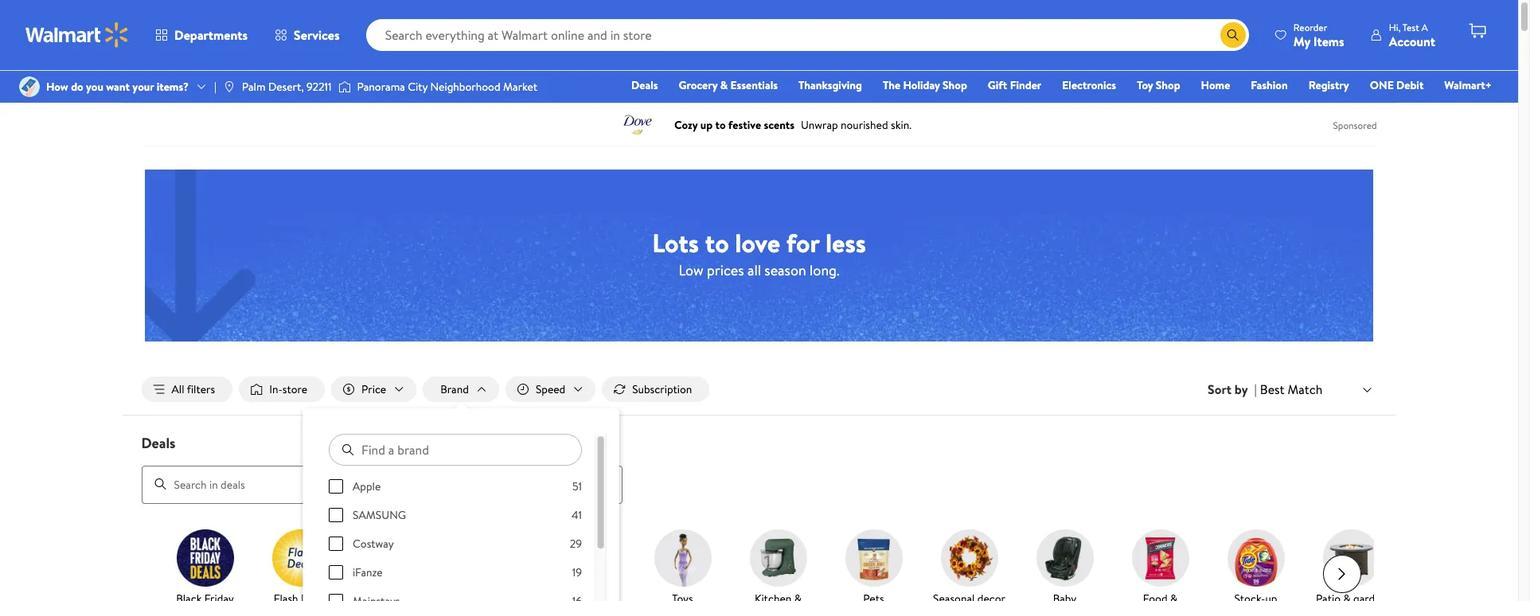 Task type: vqa. For each thing, say whether or not it's contained in the screenshot.
the top The 11Pm
no



Task type: describe. For each thing, give the bounding box(es) containing it.
all filters
[[172, 381, 215, 397]]

toys image
[[654, 529, 711, 586]]

baby image
[[1036, 529, 1093, 586]]

tech image
[[558, 529, 616, 586]]

Walmart Site-Wide search field
[[366, 19, 1249, 51]]

29
[[569, 536, 582, 552]]

low
[[679, 260, 704, 280]]

services button
[[261, 16, 353, 54]]

walmart+
[[1444, 77, 1492, 93]]

you
[[86, 79, 103, 95]]

home image
[[367, 529, 425, 586]]

home
[[1201, 77, 1230, 93]]

prices
[[707, 260, 744, 280]]

panorama
[[357, 79, 405, 95]]

match
[[1288, 380, 1323, 398]]

best match button
[[1257, 379, 1377, 400]]

grocery & essentials
[[679, 77, 778, 93]]

a
[[1422, 20, 1428, 34]]

fashion
[[1251, 77, 1288, 93]]

electronics link
[[1055, 76, 1123, 94]]

departments button
[[142, 16, 261, 54]]

price
[[361, 381, 386, 397]]

palm desert, 92211
[[242, 79, 332, 95]]

electronics
[[1062, 77, 1116, 93]]

city
[[408, 79, 428, 95]]

seasonal decor image
[[941, 529, 998, 586]]

reorder my items
[[1294, 20, 1344, 50]]

my
[[1294, 32, 1310, 50]]

in-
[[269, 381, 282, 397]]

&
[[720, 77, 728, 93]]

holiday
[[903, 77, 940, 93]]

flash deals image
[[272, 529, 329, 586]]

registry
[[1309, 77, 1349, 93]]

thanksgiving link
[[791, 76, 869, 94]]

panorama city neighborhood market
[[357, 79, 537, 95]]

group containing apple
[[328, 479, 582, 601]]

clear search field text image
[[1201, 28, 1214, 41]]

search icon image
[[1227, 29, 1239, 41]]

samsung
[[352, 507, 406, 523]]

how
[[46, 79, 68, 95]]

subscription
[[632, 381, 692, 397]]

cart contains 0 items total amount $0.00 image
[[1468, 21, 1487, 41]]

gift finder
[[988, 77, 1042, 93]]

patio & garden image
[[1323, 529, 1380, 586]]

in-store button
[[239, 377, 325, 402]]

price button
[[331, 377, 416, 402]]

love
[[735, 225, 780, 260]]

Find a brand search field
[[328, 434, 582, 466]]

| inside sort and filter section element
[[1254, 381, 1257, 398]]

19
[[572, 565, 582, 580]]

 image for palm
[[223, 80, 236, 93]]

black friday deals image
[[176, 529, 234, 586]]

account
[[1389, 32, 1435, 50]]

kitchen and dining image
[[750, 529, 807, 586]]

all filters button
[[141, 377, 233, 402]]

neighborhood
[[430, 79, 500, 95]]

stock-up essentials image
[[1227, 529, 1285, 586]]

registry link
[[1301, 76, 1356, 94]]

long.
[[810, 260, 840, 280]]

essentials
[[730, 77, 778, 93]]

hi, test a account
[[1389, 20, 1435, 50]]

departments
[[174, 26, 248, 44]]

filters
[[187, 381, 215, 397]]

for
[[786, 225, 819, 260]]

test
[[1403, 20, 1419, 34]]

next slide for chipmodulewithimages list image
[[1323, 555, 1361, 593]]

ifanze
[[352, 565, 382, 580]]

gift finder link
[[981, 76, 1049, 94]]



Task type: locate. For each thing, give the bounding box(es) containing it.
sort
[[1208, 381, 1232, 398]]

apple
[[352, 479, 380, 494]]

41
[[571, 507, 582, 523]]

1 vertical spatial deals
[[141, 433, 176, 453]]

grocery & essentials link
[[672, 76, 785, 94]]

pets image
[[845, 529, 902, 586]]

group
[[328, 479, 582, 601]]

costway
[[352, 536, 394, 552]]

the holiday shop link
[[876, 76, 974, 94]]

best
[[1260, 380, 1285, 398]]

the
[[883, 77, 901, 93]]

thanksgiving
[[798, 77, 862, 93]]

food & beverages image
[[1132, 529, 1189, 586]]

do
[[71, 79, 83, 95]]

 image
[[19, 76, 40, 97]]

lots to love for less. low prices all season long. image
[[145, 169, 1374, 342]]

 image for panorama
[[338, 79, 351, 95]]

1 horizontal spatial |
[[1254, 381, 1257, 398]]

by
[[1235, 381, 1248, 398]]

reorder
[[1294, 20, 1327, 34]]

how do you want your items?
[[46, 79, 189, 95]]

| right 'by' at the right bottom
[[1254, 381, 1257, 398]]

finder
[[1010, 77, 1042, 93]]

toy
[[1137, 77, 1153, 93]]

all
[[747, 260, 761, 280]]

shop
[[943, 77, 967, 93], [1156, 77, 1180, 93]]

items?
[[157, 79, 189, 95]]

0 horizontal spatial deals
[[141, 433, 176, 453]]

fashion link
[[1244, 76, 1295, 94]]

brand
[[440, 381, 469, 397]]

sponsored
[[1333, 118, 1377, 132]]

palm
[[242, 79, 266, 95]]

gift
[[988, 77, 1007, 93]]

search image
[[154, 478, 167, 491]]

1 vertical spatial |
[[1254, 381, 1257, 398]]

|
[[214, 79, 216, 95], [1254, 381, 1257, 398]]

deals inside search box
[[141, 433, 176, 453]]

 image
[[338, 79, 351, 95], [223, 80, 236, 93]]

toy shop link
[[1130, 76, 1187, 94]]

1 horizontal spatial  image
[[338, 79, 351, 95]]

 image left palm
[[223, 80, 236, 93]]

store
[[282, 381, 307, 397]]

less
[[825, 225, 866, 260]]

None checkbox
[[328, 479, 343, 494], [328, 508, 343, 522], [328, 537, 343, 551], [328, 479, 343, 494], [328, 508, 343, 522], [328, 537, 343, 551]]

one debit link
[[1363, 76, 1431, 94]]

the holiday shop
[[883, 77, 967, 93]]

walmart image
[[25, 22, 129, 48]]

hi,
[[1389, 20, 1401, 34]]

desert,
[[268, 79, 304, 95]]

None checkbox
[[328, 565, 343, 580], [328, 594, 343, 601], [328, 565, 343, 580], [328, 594, 343, 601]]

shop right toy
[[1156, 77, 1180, 93]]

Search search field
[[366, 19, 1249, 51]]

sort and filter section element
[[122, 364, 1396, 415]]

sort by |
[[1208, 381, 1257, 398]]

items
[[1313, 32, 1344, 50]]

deals left grocery on the top left of the page
[[631, 77, 658, 93]]

in-store
[[269, 381, 307, 397]]

Deals search field
[[122, 433, 1396, 504]]

1 shop from the left
[[943, 77, 967, 93]]

all
[[172, 381, 184, 397]]

best match
[[1260, 380, 1323, 398]]

deals
[[631, 77, 658, 93], [141, 433, 176, 453]]

speed
[[536, 381, 565, 397]]

shop right holiday
[[943, 77, 967, 93]]

1 horizontal spatial deals
[[631, 77, 658, 93]]

want
[[106, 79, 130, 95]]

0 horizontal spatial |
[[214, 79, 216, 95]]

51
[[572, 479, 582, 494]]

0 vertical spatial |
[[214, 79, 216, 95]]

grocery
[[679, 77, 718, 93]]

speed button
[[505, 377, 596, 402]]

subscription button
[[602, 377, 710, 402]]

market
[[503, 79, 537, 95]]

 image right the 92211
[[338, 79, 351, 95]]

2 shop from the left
[[1156, 77, 1180, 93]]

1 horizontal spatial shop
[[1156, 77, 1180, 93]]

your
[[132, 79, 154, 95]]

season
[[765, 260, 806, 280]]

one debit
[[1370, 77, 1424, 93]]

lots
[[652, 225, 699, 260]]

deals link
[[624, 76, 665, 94]]

brand button
[[423, 377, 499, 402]]

debit
[[1396, 77, 1424, 93]]

toy shop
[[1137, 77, 1180, 93]]

92211
[[307, 79, 332, 95]]

deals up 'search' icon
[[141, 433, 176, 453]]

services
[[294, 26, 340, 44]]

walmart+ link
[[1437, 76, 1499, 94]]

lots to love for less low prices all season long.
[[652, 225, 866, 280]]

| left palm
[[214, 79, 216, 95]]

0 horizontal spatial  image
[[223, 80, 236, 93]]

one
[[1370, 77, 1394, 93]]

0 vertical spatial deals
[[631, 77, 658, 93]]

home link
[[1194, 76, 1237, 94]]

Search in deals search field
[[141, 465, 622, 504]]

0 horizontal spatial shop
[[943, 77, 967, 93]]



